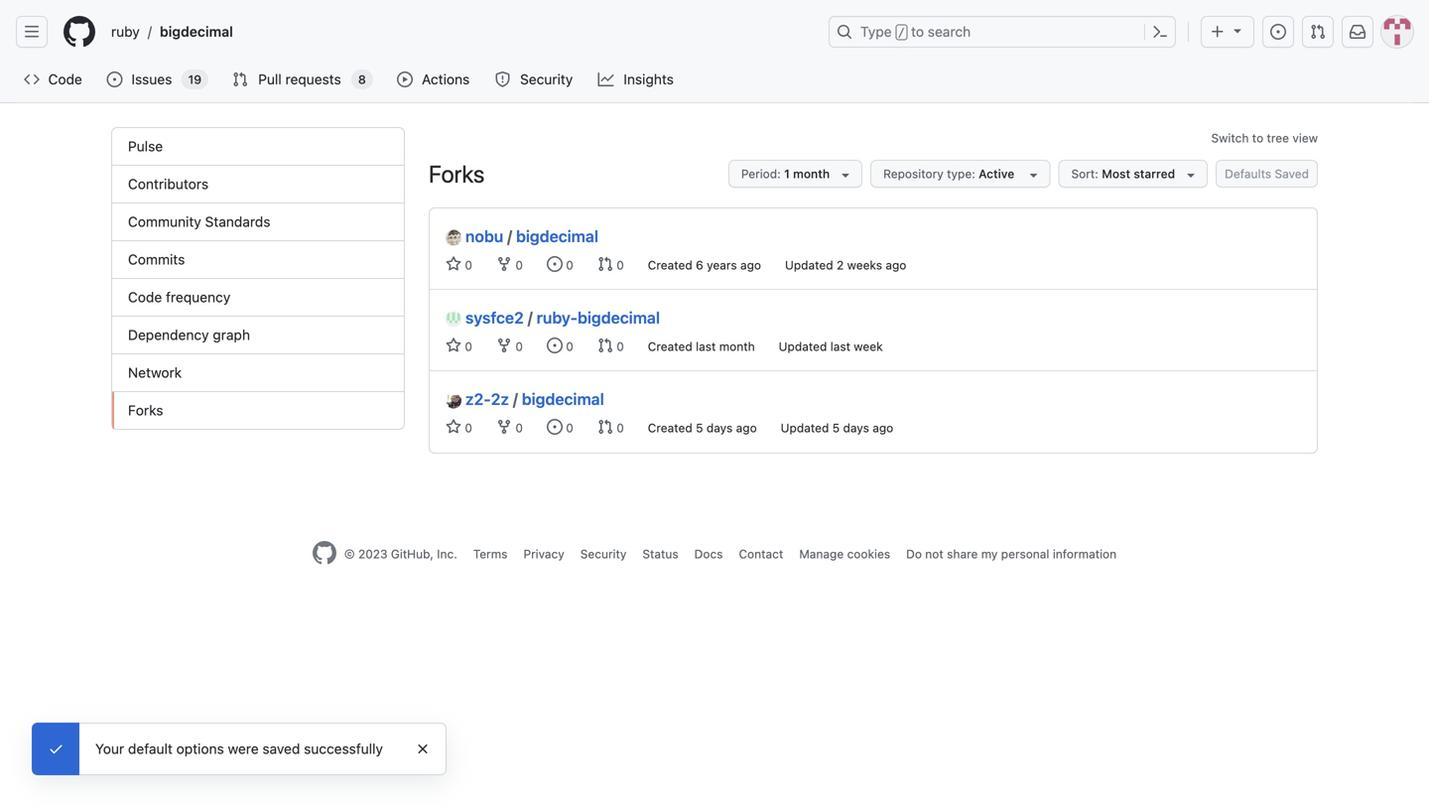 Task type: vqa. For each thing, say whether or not it's contained in the screenshot.
the autoupdate to the bottom
no



Task type: locate. For each thing, give the bounding box(es) containing it.
tree
[[1268, 131, 1290, 145]]

2 days from the left
[[843, 421, 870, 435]]

bigdecimal inside ruby / bigdecimal
[[160, 23, 233, 40]]

1 horizontal spatial issue opened image
[[547, 419, 563, 435]]

2 vertical spatial created
[[648, 421, 693, 435]]

forks inside forks link
[[128, 402, 163, 419]]

frequency
[[166, 289, 231, 305]]

5 for updated
[[833, 421, 840, 435]]

2 5 from the left
[[833, 421, 840, 435]]

do not share my personal information
[[907, 547, 1117, 561]]

homepage image left 'ruby' link
[[64, 16, 95, 48]]

do
[[907, 547, 922, 561]]

ruby link
[[103, 16, 148, 48]]

0 for star image associated with z2-2z
[[462, 421, 473, 435]]

2
[[837, 258, 844, 272]]

terms
[[473, 547, 508, 561]]

2 last from the left
[[831, 340, 851, 353]]

1 vertical spatial security
[[581, 547, 627, 561]]

ago right weeks
[[886, 258, 907, 272]]

active
[[979, 167, 1015, 181]]

insights element
[[111, 127, 405, 430]]

code right code icon
[[48, 71, 82, 87]]

1 horizontal spatial 5
[[833, 421, 840, 435]]

ago down week
[[873, 421, 894, 435]]

/ bigdecimal right 2z on the left of page
[[513, 390, 604, 409]]

code image
[[24, 71, 40, 87]]

2 vertical spatial star image
[[446, 419, 462, 435]]

period: 1 month
[[742, 167, 830, 181]]

repo forked image
[[496, 256, 512, 272], [496, 419, 512, 435]]

updated down updated last week
[[781, 421, 829, 435]]

/
[[148, 23, 152, 40], [898, 26, 905, 40], [508, 227, 512, 246], [528, 308, 533, 327], [513, 390, 518, 409]]

1 horizontal spatial git pull request image
[[598, 256, 613, 272]]

1 vertical spatial security link
[[581, 547, 627, 561]]

github,
[[391, 547, 434, 561]]

share
[[947, 547, 978, 561]]

month right 1
[[793, 167, 830, 181]]

1 vertical spatial issue opened image
[[547, 338, 563, 353]]

1 horizontal spatial code
[[128, 289, 162, 305]]

security link left status link
[[581, 547, 627, 561]]

triangle down image right plus image
[[1230, 22, 1246, 38]]

repo forked image
[[496, 338, 512, 353]]

code for code frequency
[[128, 289, 162, 305]]

created for z2-2z
[[648, 421, 693, 435]]

security link left graph icon
[[487, 65, 583, 94]]

star image down @nobu icon
[[446, 256, 462, 272]]

0 vertical spatial star image
[[446, 256, 462, 272]]

git pull request image left created 5 days ago
[[598, 419, 613, 435]]

issue opened image up ruby-
[[547, 256, 563, 272]]

/ for z2-2z
[[513, 390, 518, 409]]

0 horizontal spatial issue opened image
[[107, 71, 122, 87]]

2z
[[491, 390, 509, 409]]

0 for the right git pull request image
[[613, 258, 624, 272]]

1 vertical spatial created
[[648, 340, 693, 353]]

0 horizontal spatial 5
[[696, 421, 704, 435]]

graph
[[213, 327, 250, 343]]

bigdecimal up created last month
[[578, 308, 660, 327]]

1 last from the left
[[696, 340, 716, 353]]

0 vertical spatial bigdecimal link
[[152, 16, 241, 48]]

homepage image
[[64, 16, 95, 48], [313, 541, 336, 565]]

1 vertical spatial git pull request image
[[598, 256, 613, 272]]

homepage image left ©
[[313, 541, 336, 565]]

0
[[462, 258, 473, 272], [512, 258, 523, 272], [563, 258, 574, 272], [613, 258, 624, 272], [462, 340, 473, 353], [512, 340, 523, 353], [563, 340, 574, 353], [613, 340, 624, 353], [462, 421, 473, 435], [512, 421, 523, 435], [563, 421, 574, 435], [613, 421, 624, 435]]

your default options were saved successfully
[[95, 741, 383, 757]]

0 horizontal spatial code
[[48, 71, 82, 87]]

to left search
[[912, 23, 924, 40]]

bigdecimal link up the 19
[[152, 16, 241, 48]]

sort: most starred
[[1072, 167, 1176, 181]]

git pull request image down ruby-bigdecimal link
[[598, 338, 613, 353]]

ago left updated 5 days ago on the bottom
[[736, 421, 757, 435]]

issue opened image down ruby-
[[547, 338, 563, 353]]

not
[[926, 547, 944, 561]]

0 for issue opened icon corresponding to ruby-bigdecimal
[[563, 340, 574, 353]]

created 5 days ago
[[648, 421, 757, 435]]

contributors link
[[112, 166, 404, 204]]

/ bigdecimal for nobu
[[508, 227, 599, 246]]

triangle down image for sort: most starred
[[1184, 167, 1200, 183]]

ruby
[[111, 23, 140, 40]]

code inside insights element
[[128, 289, 162, 305]]

triangle down image for repository type: active
[[1026, 167, 1042, 183]]

2 issue opened image from the top
[[547, 338, 563, 353]]

bigdecimal link right nobu
[[516, 227, 599, 246]]

git pull request image up ruby-bigdecimal link
[[598, 256, 613, 272]]

0 horizontal spatial git pull request image
[[232, 71, 248, 87]]

0 vertical spatial issue opened image
[[547, 256, 563, 272]]

@sysfce2 image
[[446, 311, 462, 327]]

1 vertical spatial star image
[[446, 338, 462, 353]]

manage cookies button
[[800, 545, 891, 563]]

forks up @nobu icon
[[429, 160, 485, 188]]

1 days from the left
[[707, 421, 733, 435]]

/ right type
[[898, 26, 905, 40]]

updated
[[785, 258, 834, 272], [779, 340, 827, 353], [781, 421, 829, 435]]

forks down network
[[128, 402, 163, 419]]

0 horizontal spatial month
[[720, 340, 755, 353]]

created left 6
[[648, 258, 693, 272]]

2 vertical spatial updated
[[781, 421, 829, 435]]

0 vertical spatial to
[[912, 23, 924, 40]]

updated last week
[[779, 340, 883, 353]]

0 horizontal spatial security
[[520, 71, 573, 87]]

1 horizontal spatial triangle down image
[[1184, 167, 1200, 183]]

updated 5 days ago
[[781, 421, 894, 435]]

1 horizontal spatial to
[[1253, 131, 1264, 145]]

8
[[358, 72, 366, 86]]

created
[[648, 258, 693, 272], [648, 340, 693, 353], [648, 421, 693, 435]]

0 for star image associated with sysfce2
[[462, 340, 473, 353]]

2 star image from the top
[[446, 338, 462, 353]]

security right shield image
[[520, 71, 573, 87]]

insights
[[624, 71, 674, 87]]

type:
[[947, 167, 976, 181]]

/ right nobu
[[508, 227, 512, 246]]

0 vertical spatial code
[[48, 71, 82, 87]]

2 vertical spatial bigdecimal link
[[522, 390, 604, 409]]

list
[[103, 16, 817, 48]]

2 repo forked image from the top
[[496, 419, 512, 435]]

repo forked image down 2z on the left of page
[[496, 419, 512, 435]]

created down created last month
[[648, 421, 693, 435]]

ago for created 6 years ago
[[741, 258, 762, 272]]

triangle down image right active
[[1026, 167, 1042, 183]]

2 vertical spatial issue opened image
[[547, 419, 563, 435]]

updated for z2-2z
[[781, 421, 829, 435]]

19
[[188, 72, 202, 86]]

contact link
[[739, 547, 784, 561]]

last down created 6 years ago
[[696, 340, 716, 353]]

star image
[[446, 256, 462, 272], [446, 338, 462, 353], [446, 419, 462, 435]]

3 star image from the top
[[446, 419, 462, 435]]

0 horizontal spatial days
[[707, 421, 733, 435]]

/ bigdecimal right nobu
[[508, 227, 599, 246]]

repo forked image for nobu
[[496, 256, 512, 272]]

1 vertical spatial git pull request image
[[598, 338, 613, 353]]

0 vertical spatial / bigdecimal
[[508, 227, 599, 246]]

ago for updated 5 days ago
[[873, 421, 894, 435]]

1 vertical spatial issue opened image
[[107, 71, 122, 87]]

updated left 2
[[785, 258, 834, 272]]

z2-2z link
[[446, 387, 509, 411]]

2 horizontal spatial issue opened image
[[1271, 24, 1287, 40]]

issue opened image
[[547, 256, 563, 272], [547, 338, 563, 353]]

2 vertical spatial git pull request image
[[598, 419, 613, 435]]

bigdecimal link for nobu
[[516, 227, 599, 246]]

0 for repo forked image for z2-2z
[[512, 421, 523, 435]]

actions
[[422, 71, 470, 87]]

0 vertical spatial issue opened image
[[1271, 24, 1287, 40]]

1 vertical spatial homepage image
[[313, 541, 336, 565]]

to left tree
[[1253, 131, 1264, 145]]

month down years
[[720, 340, 755, 353]]

code down commits
[[128, 289, 162, 305]]

0 for repo forked icon
[[512, 340, 523, 353]]

/ inside type / to search
[[898, 26, 905, 40]]

5 down created last month
[[696, 421, 704, 435]]

my
[[982, 547, 998, 561]]

5 down updated last week
[[833, 421, 840, 435]]

1 horizontal spatial last
[[831, 340, 851, 353]]

1 horizontal spatial month
[[793, 167, 830, 181]]

issue opened image for ruby-bigdecimal
[[547, 338, 563, 353]]

days down week
[[843, 421, 870, 435]]

security left status link
[[581, 547, 627, 561]]

0 horizontal spatial last
[[696, 340, 716, 353]]

0 vertical spatial repo forked image
[[496, 256, 512, 272]]

star image down @z2 2z icon
[[446, 419, 462, 435]]

/ right 2z on the left of page
[[513, 390, 518, 409]]

1 vertical spatial month
[[720, 340, 755, 353]]

2023
[[358, 547, 388, 561]]

star image for sysfce2
[[446, 338, 462, 353]]

created down ruby-bigdecimal link
[[648, 340, 693, 353]]

contributors
[[128, 176, 209, 192]]

1 issue opened image from the top
[[547, 256, 563, 272]]

5
[[696, 421, 704, 435], [833, 421, 840, 435]]

0 horizontal spatial forks
[[128, 402, 163, 419]]

ago right years
[[741, 258, 762, 272]]

git pull request image left pull
[[232, 71, 248, 87]]

updated left week
[[779, 340, 827, 353]]

days down created last month
[[707, 421, 733, 435]]

terms link
[[473, 547, 508, 561]]

z2-2z
[[466, 390, 509, 409]]

triangle down image right 'starred'
[[1184, 167, 1200, 183]]

graph image
[[598, 71, 614, 87]]

command palette image
[[1153, 24, 1169, 40]]

1 repo forked image from the top
[[496, 256, 512, 272]]

© 2023 github, inc.
[[344, 547, 458, 561]]

1 vertical spatial updated
[[779, 340, 827, 353]]

0 vertical spatial created
[[648, 258, 693, 272]]

defaults saved
[[1225, 167, 1310, 181]]

0 vertical spatial git pull request image
[[232, 71, 248, 87]]

play image
[[397, 71, 413, 87]]

1 created from the top
[[648, 258, 693, 272]]

/ right ruby
[[148, 23, 152, 40]]

0 vertical spatial forks
[[429, 160, 485, 188]]

git pull request image
[[1311, 24, 1327, 40], [598, 338, 613, 353], [598, 419, 613, 435]]

code
[[48, 71, 82, 87], [128, 289, 162, 305]]

bigdecimal link right 2z on the left of page
[[522, 390, 604, 409]]

1 star image from the top
[[446, 256, 462, 272]]

issue opened image
[[1271, 24, 1287, 40], [107, 71, 122, 87], [547, 419, 563, 435]]

sysfce2 link
[[446, 306, 524, 330]]

days for created
[[707, 421, 733, 435]]

ago
[[741, 258, 762, 272], [886, 258, 907, 272], [736, 421, 757, 435], [873, 421, 894, 435]]

1 horizontal spatial forks
[[429, 160, 485, 188]]

/ for sysfce2
[[528, 308, 533, 327]]

0 vertical spatial homepage image
[[64, 16, 95, 48]]

triangle down image
[[838, 167, 854, 183]]

last left week
[[831, 340, 851, 353]]

nobu link
[[446, 224, 504, 248]]

git pull request image left notifications image at the top right of the page
[[1311, 24, 1327, 40]]

standards
[[205, 213, 271, 230]]

3 created from the top
[[648, 421, 693, 435]]

1 vertical spatial bigdecimal link
[[516, 227, 599, 246]]

bigdecimal up the 19
[[160, 23, 233, 40]]

git pull request image for / ruby-bigdecimal
[[598, 338, 613, 353]]

1 vertical spatial / bigdecimal
[[513, 390, 604, 409]]

issues
[[132, 71, 172, 87]]

0 vertical spatial month
[[793, 167, 830, 181]]

manage cookies
[[800, 547, 891, 561]]

repository type: active
[[884, 167, 1018, 181]]

star image down @sysfce2 icon
[[446, 338, 462, 353]]

forks
[[429, 160, 485, 188], [128, 402, 163, 419]]

git pull request image
[[232, 71, 248, 87], [598, 256, 613, 272]]

1 vertical spatial repo forked image
[[496, 419, 512, 435]]

1 horizontal spatial days
[[843, 421, 870, 435]]

/ left ruby-
[[528, 308, 533, 327]]

actions link
[[389, 65, 479, 94]]

network link
[[112, 354, 404, 392]]

2 created from the top
[[648, 340, 693, 353]]

triangle down image
[[1230, 22, 1246, 38], [1026, 167, 1042, 183], [1184, 167, 1200, 183]]

0 vertical spatial updated
[[785, 258, 834, 272]]

repo forked image down nobu
[[496, 256, 512, 272]]

0 horizontal spatial triangle down image
[[1026, 167, 1042, 183]]

month
[[793, 167, 830, 181], [720, 340, 755, 353]]

1 vertical spatial code
[[128, 289, 162, 305]]

1 5 from the left
[[696, 421, 704, 435]]

1 vertical spatial forks
[[128, 402, 163, 419]]

security
[[520, 71, 573, 87], [581, 547, 627, 561]]



Task type: describe. For each thing, give the bounding box(es) containing it.
close image
[[415, 741, 431, 757]]

last for last month
[[696, 340, 716, 353]]

0 vertical spatial security link
[[487, 65, 583, 94]]

0 horizontal spatial homepage image
[[64, 16, 95, 48]]

contact
[[739, 547, 784, 561]]

month for period: 1 month
[[793, 167, 830, 181]]

ruby-
[[537, 308, 578, 327]]

check image
[[48, 741, 64, 757]]

0 vertical spatial security
[[520, 71, 573, 87]]

information
[[1053, 547, 1117, 561]]

2 horizontal spatial triangle down image
[[1230, 22, 1246, 38]]

code link
[[16, 65, 91, 94]]

defaults
[[1225, 167, 1272, 181]]

/ for nobu
[[508, 227, 512, 246]]

switch to tree view link
[[1212, 131, 1319, 145]]

saved
[[263, 741, 300, 757]]

ruby-bigdecimal link
[[537, 308, 660, 327]]

weeks
[[848, 258, 883, 272]]

sort:
[[1072, 167, 1099, 181]]

inc.
[[437, 547, 458, 561]]

git pull request image for / bigdecimal
[[598, 419, 613, 435]]

community standards link
[[112, 204, 404, 241]]

view
[[1293, 131, 1319, 145]]

forks link
[[112, 392, 404, 429]]

month for created last month
[[720, 340, 755, 353]]

ago for updated 2 weeks ago
[[886, 258, 907, 272]]

cookies
[[848, 547, 891, 561]]

pulse
[[128, 138, 163, 154]]

0 for star image associated with nobu
[[462, 258, 473, 272]]

bigdecimal right 2z on the left of page
[[522, 390, 604, 409]]

type
[[861, 23, 892, 40]]

type / to search
[[861, 23, 971, 40]]

updated 2 weeks ago
[[785, 258, 907, 272]]

do not share my personal information button
[[907, 545, 1117, 563]]

0 for bigdecimal issue opened icon
[[563, 258, 574, 272]]

repo forked image for z2-2z
[[496, 419, 512, 435]]

pull
[[258, 71, 282, 87]]

years
[[707, 258, 737, 272]]

code for code
[[48, 71, 82, 87]]

@z2 2z image
[[446, 393, 462, 409]]

starred
[[1134, 167, 1176, 181]]

6
[[696, 258, 704, 272]]

issue opened image for bigdecimal
[[547, 256, 563, 272]]

commits link
[[112, 241, 404, 279]]

sysfce2
[[466, 308, 524, 327]]

1 horizontal spatial security
[[581, 547, 627, 561]]

days for updated
[[843, 421, 870, 435]]

were
[[228, 741, 259, 757]]

bigdecimal right nobu
[[516, 227, 599, 246]]

insights link
[[591, 65, 684, 94]]

star image for nobu
[[446, 256, 462, 272]]

5 for created
[[696, 421, 704, 435]]

created for nobu
[[648, 258, 693, 272]]

updated for nobu
[[785, 258, 834, 272]]

/ inside ruby / bigdecimal
[[148, 23, 152, 40]]

shield image
[[495, 71, 511, 87]]

1
[[784, 167, 790, 181]]

0 horizontal spatial to
[[912, 23, 924, 40]]

your
[[95, 741, 124, 757]]

pull requests
[[258, 71, 341, 87]]

saved
[[1275, 167, 1310, 181]]

docs
[[695, 547, 723, 561]]

manage
[[800, 547, 844, 561]]

ago for created 5 days ago
[[736, 421, 757, 435]]

created 6 years ago
[[648, 258, 762, 272]]

1 vertical spatial to
[[1253, 131, 1264, 145]]

search
[[928, 23, 971, 40]]

1 horizontal spatial homepage image
[[313, 541, 336, 565]]

notifications image
[[1350, 24, 1366, 40]]

your default options were saved successfully log
[[32, 723, 447, 775]]

last for last week
[[831, 340, 851, 353]]

status
[[643, 547, 679, 561]]

privacy
[[524, 547, 565, 561]]

commits
[[128, 251, 185, 268]]

repository
[[884, 167, 944, 181]]

most
[[1102, 167, 1131, 181]]

network
[[128, 364, 182, 381]]

week
[[854, 340, 883, 353]]

dependency
[[128, 327, 209, 343]]

©
[[344, 547, 355, 561]]

star image for z2-2z
[[446, 419, 462, 435]]

created for sysfce2
[[648, 340, 693, 353]]

status link
[[643, 547, 679, 561]]

default
[[128, 741, 173, 757]]

community standards
[[128, 213, 271, 230]]

created last month
[[648, 340, 755, 353]]

plus image
[[1210, 24, 1226, 40]]

nobu
[[466, 227, 504, 246]]

switch to tree view
[[1212, 131, 1319, 145]]

/ bigdecimal for z2-2z
[[513, 390, 604, 409]]

period:
[[742, 167, 781, 181]]

options
[[176, 741, 224, 757]]

successfully
[[304, 741, 383, 757]]

personal
[[1002, 547, 1050, 561]]

@nobu image
[[446, 230, 462, 246]]

docs link
[[695, 547, 723, 561]]

requests
[[286, 71, 341, 87]]

dependency graph link
[[112, 317, 404, 354]]

updated for sysfce2
[[779, 340, 827, 353]]

0 for repo forked image corresponding to nobu
[[512, 258, 523, 272]]

code frequency
[[128, 289, 231, 305]]

defaults saved button
[[1217, 160, 1319, 188]]

dependency graph
[[128, 327, 250, 343]]

ruby / bigdecimal
[[111, 23, 233, 40]]

list containing ruby / bigdecimal
[[103, 16, 817, 48]]

0 vertical spatial git pull request image
[[1311, 24, 1327, 40]]

code frequency link
[[112, 279, 404, 317]]

bigdecimal link for z2-2z
[[522, 390, 604, 409]]

/ ruby-bigdecimal
[[528, 308, 660, 327]]

privacy link
[[524, 547, 565, 561]]



